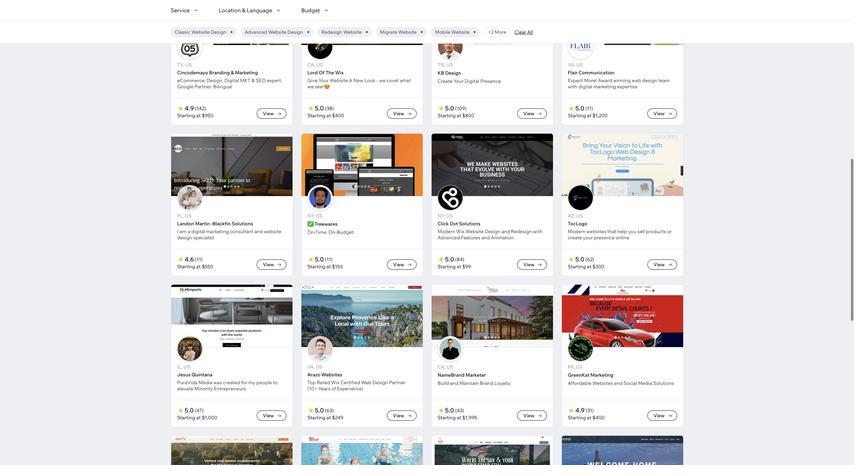 Task type: describe. For each thing, give the bounding box(es) containing it.
) for help
[[593, 257, 594, 263]]

1 horizontal spatial we
[[379, 77, 386, 84]]

ny, for 5.0 ( 11 )
[[308, 213, 315, 219]]

view for expect more! award winning web design team with digital marketing expertise
[[654, 111, 665, 117]]

va, for 5.0 ( 63 )
[[308, 364, 315, 370]]

mi, us
[[568, 364, 583, 370]]

your for 5.0 ( 38 )
[[319, 77, 329, 84]]

websites
[[587, 229, 607, 235]]

landon martin -blackfin solutions image
[[178, 186, 202, 210]]

fl,
[[177, 213, 184, 219]]

az,
[[568, 213, 576, 219]]

at for on-time. on-budget.
[[327, 264, 331, 270]]

) for winning
[[592, 105, 593, 112]]

migrate
[[380, 29, 398, 35]]

us for toclogo
[[577, 213, 583, 219]]

blackfin
[[213, 221, 231, 227]]

ca, us for 5.0 ( 38 )
[[308, 62, 323, 68]]

view link for ecommerce, design, digital mkt & seo expert. google partner. bilingual
[[257, 108, 286, 119]]

create
[[568, 235, 582, 241]]

design down budget
[[288, 29, 303, 35]]

view for affordable websites and social media solutions
[[654, 413, 665, 419]]

more!
[[585, 77, 597, 84]]

5.0 ( 11 ) for $150
[[315, 256, 333, 263]]

design,
[[207, 77, 223, 84]]

view link for expect more! award winning web design team with digital marketing expertise
[[648, 108, 677, 119]]

marketing inside expect more! award winning web design team with digital marketing expertise
[[594, 84, 616, 90]]

my
[[249, 380, 255, 386]]

ny, for 5.0 ( 84 )
[[438, 213, 445, 219]]

create your digital presence
[[438, 78, 501, 84]]

wix inside modern wix website design and redesign with advanced features and animation
[[456, 229, 465, 235]]

5.0 ( 43 )
[[445, 407, 464, 414]]

landon
[[177, 221, 194, 227]]

(10+
[[308, 386, 317, 392]]

maintain
[[460, 380, 479, 387]]

4.9 for 4.9 ( 31 )
[[576, 407, 585, 414]]

( for modern websites that help you sell products or create your presence online
[[586, 257, 587, 263]]

design inside modern wix website design and redesign with advanced features and animation
[[485, 229, 501, 235]]

arazo websites
[[308, 372, 342, 378]]

puravida media was created for my people to elevate minority entrepreneurs.
[[177, 380, 278, 392]]

+2
[[488, 29, 494, 35]]

location & language button
[[219, 6, 283, 14]]

the reef image
[[301, 436, 423, 465]]

flair communication element
[[441, 0, 855, 125]]

cincodemayo branding & marketing image
[[178, 34, 202, 59]]

mkt
[[240, 77, 251, 84]]

service button
[[171, 6, 200, 14]]

& inside ecommerce, design, digital mkt & seo expert. google partner. bilingual
[[252, 77, 255, 84]]

starting for build and maintain brand loyalty.
[[438, 415, 456, 421]]

view for give your website a new look - we covet what we see!😍
[[393, 111, 404, 117]]

va, us for 5.0 ( 11 )
[[568, 62, 583, 68]]

branding
[[209, 70, 230, 76]]

starting for modern wix website design and redesign with advanced features and animation
[[438, 264, 456, 270]]

starting for give your website a new look - we covet what we see!😍
[[308, 113, 326, 119]]

$400 for 4.9
[[593, 415, 605, 421]]

view for modern wix website design and redesign with advanced features and animation
[[524, 262, 535, 268]]

communication
[[579, 70, 615, 76]]

1 vertical spatial &
[[231, 70, 234, 76]]

at for puravida media was created for my people to elevate minority entrepreneurs.
[[196, 415, 201, 421]]

expertise
[[617, 84, 638, 90]]

( for give your website a new look - we covet what we see!😍
[[325, 105, 327, 112]]

lord of the wix
[[308, 70, 344, 76]]

media inside puravida media was created for my people to elevate minority entrepreneurs.
[[199, 380, 212, 386]]

us for greenkat marketing
[[576, 364, 583, 370]]

help
[[618, 229, 627, 235]]

63
[[327, 408, 332, 414]]

us for namebrand marketer
[[447, 364, 453, 370]]

namebrand marketer image
[[438, 337, 463, 361]]

1 horizontal spatial marketing
[[591, 372, 614, 378]]

clear all button
[[515, 29, 533, 35]]

migrate website
[[380, 29, 417, 35]]

tn, us
[[438, 62, 453, 68]]

kb
[[438, 70, 444, 76]]

clear
[[515, 29, 527, 35]]

( for affordable websites and social media solutions
[[586, 408, 588, 414]]

your for 5.0 ( 109 )
[[454, 78, 464, 84]]

starting for i am a digital marketing consultant and website design specialist
[[177, 264, 195, 270]]

jesus quintana element
[[50, 285, 855, 427]]

website inside modern wix website design and redesign with advanced features and animation
[[466, 229, 484, 235]]

view for build and maintain brand loyalty.
[[524, 413, 535, 419]]

madison investing image
[[171, 436, 293, 465]]

to
[[273, 380, 278, 386]]

ca, us for 5.0 ( 43 )
[[438, 364, 453, 370]]

) for social
[[593, 408, 594, 414]]

) for mkt
[[205, 105, 206, 112]]

time.
[[315, 229, 328, 235]]

$1,995
[[462, 415, 477, 421]]

greenkat marketing
[[568, 372, 614, 378]]

sophie artists image
[[301, 134, 423, 196]]

starting at $300
[[568, 264, 605, 270]]

starting for on-time. on-budget.
[[308, 264, 326, 270]]

online
[[616, 235, 630, 241]]

starting for expect more! award winning web design team with digital marketing expertise
[[568, 113, 586, 119]]

was
[[214, 380, 222, 386]]

location
[[219, 7, 241, 14]]

✅ treewares
[[308, 221, 338, 227]]

namebrand marketer element
[[310, 285, 855, 427]]

digital inside i am a digital marketing consultant and website design specialist
[[191, 229, 205, 235]]

view for puravida media was created for my people to elevate minority entrepreneurs.
[[263, 413, 274, 419]]

and inside i am a digital marketing consultant and website design specialist
[[255, 229, 263, 235]]

website inside 'give your website a new look - we covet what we see!😍'
[[330, 77, 348, 84]]

with inside modern wix website design and redesign with advanced features and animation
[[533, 229, 543, 235]]

62
[[587, 257, 593, 263]]

) for budget.
[[331, 257, 333, 263]]

kb design
[[438, 70, 461, 76]]

starting at $550
[[177, 264, 213, 270]]

affordable websites and social media solutions
[[568, 380, 674, 387]]

web
[[361, 380, 372, 386]]

specialist
[[193, 235, 214, 241]]

arazo websites image
[[308, 337, 332, 361]]

5.0 for starting at $1,000
[[185, 407, 194, 414]]

) for created
[[202, 408, 204, 414]]

marketer
[[466, 372, 486, 378]]

treewares
[[315, 221, 338, 227]]

a
[[188, 229, 190, 235]]

view link for modern websites that help you sell products or create your presence online
[[648, 260, 677, 270]]

5.0 for starting at $400
[[315, 104, 324, 112]]

greenkat marketing element
[[441, 285, 855, 427]]

) for design
[[463, 257, 465, 263]]

1 vertical spatial -
[[211, 221, 213, 227]]

arazo
[[308, 372, 321, 378]]

language
[[247, 7, 272, 14]]

✅ treewares image
[[308, 186, 332, 210]]

advanced inside filter by group
[[245, 29, 267, 35]]

design inside expect more! award winning web design team with digital marketing expertise
[[643, 77, 658, 84]]

features
[[461, 235, 481, 241]]

( for build and maintain brand loyalty.
[[455, 408, 457, 414]]

view link for give your website a new look - we covet what we see!😍
[[387, 108, 417, 119]]

view link for i am a digital marketing consultant and website design specialist
[[257, 260, 286, 270]]

) for presence
[[465, 105, 467, 112]]

cincodemayo branding & marketing element
[[50, 0, 855, 125]]

4.9 for 4.9 ( 142 )
[[185, 104, 194, 112]]

il,
[[177, 364, 183, 370]]

at for ecommerce, design, digital mkt & seo expert. google partner. bilingual
[[196, 113, 201, 119]]

0 vertical spatial wix
[[335, 70, 344, 76]]

at for expect more! award winning web design team with digital marketing expertise
[[587, 113, 592, 119]]

starting at $249
[[308, 415, 344, 421]]

look
[[365, 77, 376, 84]]

partner
[[389, 380, 406, 386]]

expert.
[[267, 77, 282, 84]]

) for certified
[[332, 408, 334, 414]]

+2 more
[[488, 29, 507, 35]]

mobile website
[[435, 29, 470, 35]]

modern wix website design and redesign with advanced features and animation
[[438, 229, 543, 241]]

fl, us
[[177, 213, 192, 219]]

view link for top rated  wix certified web design partner (10+ years of experience)
[[387, 411, 417, 421]]

website
[[264, 229, 281, 235]]

create
[[438, 78, 453, 84]]

5.0 ( 84 )
[[445, 256, 465, 263]]

that
[[608, 229, 617, 235]]

starting for puravida media was created for my people to elevate minority entrepreneurs.
[[177, 415, 195, 421]]

us for jesus quintana
[[184, 364, 190, 370]]

sell
[[638, 229, 645, 235]]

view for on-time. on-budget.
[[393, 262, 404, 268]]

toclogo
[[568, 221, 588, 227]]

starting at $950
[[177, 113, 214, 119]]

11 for $550
[[197, 257, 201, 263]]

redesign inside modern wix website design and redesign with advanced features and animation
[[511, 229, 532, 235]]

design inside 'element'
[[446, 70, 461, 76]]

garcia landscaping image
[[562, 0, 683, 45]]

) for digital
[[201, 257, 203, 263]]

11 for $150
[[327, 257, 331, 263]]

starting at $1,995
[[438, 415, 477, 421]]

modern websites that help you sell products or create your presence online
[[568, 229, 672, 241]]

$99
[[462, 264, 471, 270]]

5.0 for starting at $800
[[445, 104, 454, 112]]

$1,200
[[593, 113, 608, 119]]

at for create your digital presence
[[457, 113, 461, 119]]

jesus quintana image
[[178, 337, 202, 361]]

websites for affordable
[[593, 380, 613, 387]]

marketing inside i am a digital marketing consultant and website design specialist
[[206, 229, 229, 235]]

skld consulting image
[[171, 134, 293, 196]]

view link for puravida media was created for my people to elevate minority entrepreneurs.
[[257, 411, 286, 421]]

redesign inside filter by group
[[322, 29, 343, 35]]

seo
[[256, 77, 266, 84]]

what
[[400, 77, 411, 84]]

$300
[[593, 264, 605, 270]]

view link for build and maintain brand loyalty.
[[518, 411, 547, 421]]

( for top rated  wix certified web design partner (10+ years of experience)
[[325, 408, 327, 414]]

109
[[457, 105, 465, 112]]

view link for affordable websites and social media solutions
[[648, 411, 677, 421]]

us for kb design
[[447, 62, 453, 68]]

$550
[[202, 264, 213, 270]]

us for arazo websites
[[316, 364, 323, 370]]

142
[[197, 105, 205, 112]]

starting for affordable websites and social media solutions
[[568, 415, 586, 421]]



Task type: vqa. For each thing, say whether or not it's contained in the screenshot.
sales, to the bottom
no



Task type: locate. For each thing, give the bounding box(es) containing it.
va, up arazo
[[308, 364, 315, 370]]

va,
[[568, 62, 576, 68], [308, 364, 315, 370]]

ny, us
[[308, 213, 323, 219], [438, 213, 453, 219]]

at inside cincodemayo branding & marketing element
[[196, 113, 201, 119]]

digital down "martin"
[[191, 229, 205, 235]]

0 vertical spatial $400
[[332, 113, 344, 119]]

starting for top rated  wix certified web design partner (10+ years of experience)
[[308, 415, 326, 421]]

1 vertical spatial 5.0 ( 11 )
[[315, 256, 333, 263]]

0 horizontal spatial redesign
[[322, 29, 343, 35]]

your inside kb design 'element'
[[454, 78, 464, 84]]

media right "social"
[[638, 380, 652, 387]]

starting down 4.9 ( 142 )
[[177, 113, 195, 119]]

media
[[199, 380, 212, 386], [638, 380, 652, 387]]

5.0 ( 11 ) inside flair communication element
[[576, 104, 593, 112]]

) inside 5.0 ( 84 )
[[463, 257, 465, 263]]

us inside ✅ treewares "element"
[[316, 213, 323, 219]]

0 horizontal spatial on-
[[308, 229, 315, 235]]

design down location
[[211, 29, 226, 35]]

at for build and maintain brand loyalty.
[[457, 415, 461, 421]]

) for a
[[332, 105, 334, 112]]

5.0 left 47
[[185, 407, 194, 414]]

team
[[659, 77, 670, 84]]

5.0 up starting at $99
[[445, 256, 454, 263]]

us inside landon martin -blackfin solutions element
[[185, 213, 192, 219]]

84
[[457, 257, 463, 263]]

ca, for 5.0 ( 43 )
[[438, 364, 446, 370]]

1 vertical spatial marketing
[[591, 372, 614, 378]]

modern inside 'modern websites that help you sell products or create your presence online'
[[568, 229, 586, 235]]

digital for 5.0
[[465, 78, 479, 84]]

0 horizontal spatial $400
[[332, 113, 344, 119]]

digital left presence at the top right of the page
[[465, 78, 479, 84]]

0 horizontal spatial digital
[[191, 229, 205, 235]]

more
[[495, 29, 507, 35]]

) inside 5.0 ( 63 )
[[332, 408, 334, 414]]

websites inside greenkat marketing element
[[593, 380, 613, 387]]

1 horizontal spatial media
[[638, 380, 652, 387]]

1 vertical spatial redesign
[[511, 229, 532, 235]]

at inside the arazo websites "element"
[[327, 415, 331, 421]]

give
[[308, 77, 318, 84]]

1 vertical spatial websites
[[593, 380, 613, 387]]

driving terps image
[[301, 0, 423, 45]]

at inside kb design 'element'
[[457, 113, 461, 119]]

partner.
[[195, 84, 212, 90]]

starting down the 4.6
[[177, 264, 195, 270]]

web
[[632, 77, 641, 84]]

5.0 inside 'jesus quintana' element
[[185, 407, 194, 414]]

0 vertical spatial &
[[242, 7, 246, 14]]

click dot solutions
[[438, 221, 481, 227]]

us right tx,
[[186, 62, 192, 68]]

google
[[177, 84, 194, 90]]

build and maintain brand loyalty.
[[438, 380, 512, 387]]

marketing down communication
[[594, 84, 616, 90]]

media down quintana
[[199, 380, 212, 386]]

classic website design
[[175, 29, 226, 35]]

modern down toclogo
[[568, 229, 586, 235]]

( up starting at $800
[[455, 105, 457, 112]]

0 vertical spatial starting at $400
[[308, 113, 344, 119]]

2 vertical spatial &
[[252, 77, 255, 84]]

toclogo image
[[562, 134, 683, 196], [569, 186, 593, 210]]

1 vertical spatial $400
[[593, 415, 605, 421]]

( inside 5.0 ( 63 )
[[325, 408, 327, 414]]

1 horizontal spatial digital
[[465, 78, 479, 84]]

✅ treewares element
[[180, 133, 855, 276]]

us up the kb design
[[447, 62, 453, 68]]

jesus quintana
[[177, 372, 213, 378]]

( inside ✅ treewares "element"
[[325, 257, 327, 263]]

5.0 inside ✅ treewares "element"
[[315, 256, 324, 263]]

) inside 4.9 ( 31 )
[[593, 408, 594, 414]]

solutions up consultant
[[232, 221, 253, 227]]

ca, up namebrand
[[438, 364, 446, 370]]

1 horizontal spatial ca,
[[438, 364, 446, 370]]

) inside 5.0 ( 43 )
[[463, 408, 464, 414]]

kb design image
[[438, 34, 463, 59]]

( right the 4.6
[[195, 257, 197, 263]]

ny, us inside ✅ treewares "element"
[[308, 213, 323, 219]]

5.0 up starting at $300
[[576, 256, 585, 263]]

wix inside top rated  wix certified web design partner (10+ years of experience)
[[331, 380, 340, 386]]

$400 down "38"
[[332, 113, 344, 119]]

1 vertical spatial advanced
[[438, 235, 460, 241]]

) inside 5.0 ( 47 )
[[202, 408, 204, 414]]

we left see!😍
[[308, 84, 314, 90]]

starting at $400 down 4.9 ( 31 )
[[568, 415, 605, 421]]

va, us inside flair communication element
[[568, 62, 583, 68]]

us inside cincodemayo branding & marketing element
[[186, 62, 192, 68]]

ny, us inside click dot solutions element
[[438, 213, 453, 219]]

( for ecommerce, design, digital mkt & seo expert. google partner. bilingual
[[195, 105, 197, 112]]

starting inside landon martin -blackfin solutions element
[[177, 264, 195, 270]]

view link inside "toclogo" element
[[648, 260, 677, 270]]

solutions up 'features'
[[459, 221, 481, 227]]

at down "38"
[[327, 113, 331, 119]]

at down 84
[[457, 264, 461, 270]]

ny, inside ✅ treewares "element"
[[308, 213, 315, 219]]

1 horizontal spatial ny, us
[[438, 213, 453, 219]]

dot
[[450, 221, 458, 227]]

43
[[457, 408, 463, 414]]

( for i am a digital marketing consultant and website design specialist
[[195, 257, 197, 263]]

expect
[[568, 77, 583, 84]]

website for mobile
[[452, 29, 470, 35]]

1 vertical spatial ca,
[[438, 364, 446, 370]]

1 horizontal spatial starting at $400
[[568, 415, 605, 421]]

starting at $400 down 5.0 ( 38 )
[[308, 113, 344, 119]]

ca, us inside namebrand marketer element
[[438, 364, 453, 370]]

digital inside expect more! award winning web design team with digital marketing expertise
[[579, 84, 593, 90]]

0 vertical spatial va,
[[568, 62, 576, 68]]

ca, inside lord of the wix element
[[308, 62, 315, 68]]

affordable
[[568, 380, 592, 387]]

va, for 5.0 ( 11 )
[[568, 62, 576, 68]]

at for modern wix website design and redesign with advanced features and animation
[[457, 264, 461, 270]]

view for i am a digital marketing consultant and website design specialist
[[263, 262, 274, 268]]

ca, up lord on the top left of page
[[308, 62, 315, 68]]

ecommerce,
[[177, 77, 206, 84]]

starting inside flair communication element
[[568, 113, 586, 119]]

us up ✅ treewares
[[316, 213, 323, 219]]

at left "$1,200"
[[587, 113, 592, 119]]

starting down 5.0 ( 43 )
[[438, 415, 456, 421]]

kb design element
[[310, 0, 855, 125]]

design inside top rated  wix certified web design partner (10+ years of experience)
[[373, 380, 388, 386]]

digital for 4.9
[[225, 77, 239, 84]]

starting down 5.0 ( 109 ) at the top right
[[438, 113, 456, 119]]

0 vertical spatial va, us
[[568, 62, 583, 68]]

view link inside lord of the wix element
[[387, 108, 417, 119]]

starting down 5.0 ( 47 )
[[177, 415, 195, 421]]

0 vertical spatial digital
[[579, 84, 593, 90]]

view inside the arazo websites "element"
[[393, 413, 404, 419]]

view link
[[257, 108, 286, 119], [387, 108, 417, 119], [518, 108, 547, 119], [648, 108, 677, 119], [257, 260, 286, 270], [387, 260, 417, 270], [518, 260, 547, 270], [648, 260, 677, 270], [257, 411, 286, 421], [387, 411, 417, 421], [518, 411, 547, 421], [648, 411, 677, 421]]

your down lord of the wix
[[319, 77, 329, 84]]

1 vertical spatial wix
[[456, 229, 465, 235]]

solutions right "social"
[[653, 380, 674, 387]]

websites for arazo
[[322, 372, 342, 378]]

lord of the wix image
[[308, 34, 332, 59]]

with
[[568, 84, 578, 90], [533, 229, 543, 235]]

47
[[196, 408, 202, 414]]

view link inside flair communication element
[[648, 108, 677, 119]]

your
[[583, 235, 593, 241]]

us for ✅ treewares
[[316, 213, 323, 219]]

$1,000
[[202, 415, 217, 421]]

at down 4.6 ( 11 )
[[196, 264, 201, 270]]

5.0
[[315, 104, 324, 112], [445, 104, 454, 112], [576, 104, 585, 112], [315, 256, 324, 263], [445, 256, 454, 263], [576, 256, 585, 263], [185, 407, 194, 414], [315, 407, 324, 414], [445, 407, 454, 414]]

0 horizontal spatial 5.0 ( 11 )
[[315, 256, 333, 263]]

starting at $400 for 5.0
[[308, 113, 344, 119]]

at left $150
[[327, 264, 331, 270]]

0 vertical spatial ca,
[[308, 62, 315, 68]]

0 horizontal spatial solutions
[[232, 221, 253, 227]]

il, us
[[177, 364, 190, 370]]

us right fl,
[[185, 213, 192, 219]]

ny, us up "click"
[[438, 213, 453, 219]]

va, inside the arazo websites "element"
[[308, 364, 315, 370]]

starting inside ✅ treewares "element"
[[308, 264, 326, 270]]

1 horizontal spatial your
[[454, 78, 464, 84]]

- inside 'give your website a new look - we covet what we see!😍'
[[377, 77, 378, 84]]

us inside flair communication element
[[577, 62, 583, 68]]

view inside cincodemayo branding & marketing element
[[263, 111, 274, 117]]

1 vertical spatial design
[[177, 235, 192, 241]]

2 horizontal spatial &
[[252, 77, 255, 84]]

landon martin -blackfin solutions element
[[50, 133, 855, 276]]

0 horizontal spatial with
[[533, 229, 543, 235]]

us inside the arazo websites "element"
[[316, 364, 323, 370]]

2 on- from the left
[[329, 229, 337, 235]]

1 on- from the left
[[308, 229, 315, 235]]

diecast max image
[[171, 0, 293, 45]]

2 modern from the left
[[568, 229, 586, 235]]

1 vertical spatial digital
[[191, 229, 205, 235]]

0 vertical spatial marketing
[[235, 70, 258, 76]]

design down landon
[[177, 235, 192, 241]]

ca, us
[[308, 62, 323, 68], [438, 364, 453, 370]]

5.0 ( 11 ) up starting at $1,200
[[576, 104, 593, 112]]

at down 47
[[196, 415, 201, 421]]

( for create your digital presence
[[455, 105, 457, 112]]

5.0 inside "toclogo" element
[[576, 256, 585, 263]]

1 horizontal spatial with
[[568, 84, 578, 90]]

11 up starting at $550
[[197, 257, 201, 263]]

1 horizontal spatial websites
[[593, 380, 613, 387]]

starting for ecommerce, design, digital mkt & seo expert. google partner. bilingual
[[177, 113, 195, 119]]

2 horizontal spatial solutions
[[653, 380, 674, 387]]

at down "31"
[[587, 415, 592, 421]]

1 modern from the left
[[438, 229, 455, 235]]

0 horizontal spatial marketing
[[235, 70, 258, 76]]

provence antique image
[[301, 285, 423, 347]]

starting at $99
[[438, 264, 471, 270]]

certified
[[341, 380, 360, 386]]

1 horizontal spatial -
[[377, 77, 378, 84]]

and inside greenkat marketing element
[[614, 380, 623, 387]]

advanced website design
[[245, 29, 303, 35]]

us for landon martin -blackfin solutions
[[185, 213, 192, 219]]

1 horizontal spatial $400
[[593, 415, 605, 421]]

0 vertical spatial design
[[643, 77, 658, 84]]

starting for modern websites that help you sell products or create your presence online
[[568, 264, 586, 270]]

( inside 5.0 ( 84 )
[[455, 257, 457, 263]]

design right 'features'
[[485, 229, 501, 235]]

websites up rated
[[322, 372, 342, 378]]

0 vertical spatial -
[[377, 77, 378, 84]]

social
[[624, 380, 637, 387]]

11 up starting at $1,200
[[587, 105, 592, 112]]

0 horizontal spatial ca,
[[308, 62, 315, 68]]

( up starting at $300
[[586, 257, 587, 263]]

( inside 4.9 ( 142 )
[[195, 105, 197, 112]]

5.0 ( 63 )
[[315, 407, 334, 414]]

1 horizontal spatial advanced
[[438, 235, 460, 241]]

starting at $1,000
[[177, 415, 217, 421]]

0 horizontal spatial ny,
[[308, 213, 315, 219]]

media inside greenkat marketing element
[[638, 380, 652, 387]]

presence
[[481, 78, 501, 84]]

va, us inside the arazo websites "element"
[[308, 364, 323, 370]]

view link for create your digital presence
[[518, 108, 547, 119]]

starting at $150
[[308, 264, 343, 270]]

us inside lord of the wix element
[[316, 62, 323, 68]]

( inside 5.0 ( 62 )
[[586, 257, 587, 263]]

1 vertical spatial va, us
[[308, 364, 323, 370]]

mobile
[[435, 29, 451, 35]]

4.9 inside greenkat marketing element
[[576, 407, 585, 414]]

lifebridge church image
[[562, 436, 683, 465]]

us inside greenkat marketing element
[[576, 364, 583, 370]]

us right mi,
[[576, 364, 583, 370]]

0 vertical spatial with
[[568, 84, 578, 90]]

4.9
[[185, 104, 194, 112], [576, 407, 585, 414]]

with inside expect more! award winning web design team with digital marketing expertise
[[568, 84, 578, 90]]

entrepreneurs.
[[214, 386, 247, 392]]

0 horizontal spatial va,
[[308, 364, 315, 370]]

view link inside click dot solutions element
[[518, 260, 547, 270]]

us inside namebrand marketer element
[[447, 364, 453, 370]]

( for expect more! award winning web design team with digital marketing expertise
[[586, 105, 587, 112]]

& inside button
[[242, 7, 246, 14]]

starting down 5.0 ( 62 )
[[568, 264, 586, 270]]

0 horizontal spatial design
[[177, 235, 192, 241]]

0 vertical spatial advanced
[[245, 29, 267, 35]]

marketing up mkt in the left top of the page
[[235, 70, 258, 76]]

1 horizontal spatial ca, us
[[438, 364, 453, 370]]

) inside 4.6 ( 11 )
[[201, 257, 203, 263]]

us for lord of the wix
[[316, 62, 323, 68]]

view inside landon martin -blackfin solutions element
[[263, 262, 274, 268]]

starting down 4.9 ( 31 )
[[568, 415, 586, 421]]

) inside ✅ treewares "element"
[[331, 257, 333, 263]]

0 horizontal spatial ca, us
[[308, 62, 323, 68]]

0 horizontal spatial websites
[[322, 372, 342, 378]]

5.0 ( 11 ) inside ✅ treewares "element"
[[315, 256, 333, 263]]

view link inside kb design 'element'
[[518, 108, 547, 119]]

( up starting at $950
[[195, 105, 197, 112]]

1 vertical spatial 4.9
[[576, 407, 585, 414]]

view for modern websites that help you sell products or create your presence online
[[654, 262, 665, 268]]

( up starting at $99
[[455, 257, 457, 263]]

1 horizontal spatial on-
[[329, 229, 337, 235]]

at down 43 in the right bottom of the page
[[457, 415, 461, 421]]

digital down flair communication
[[579, 84, 593, 90]]

ca, us up lord on the top left of page
[[308, 62, 323, 68]]

advanced inside modern wix website design and redesign with advanced features and animation
[[438, 235, 460, 241]]

digital left mkt in the left top of the page
[[225, 77, 239, 84]]

1 horizontal spatial 4.9
[[576, 407, 585, 414]]

ny,
[[308, 213, 315, 219], [438, 213, 445, 219]]

wix
[[335, 70, 344, 76], [456, 229, 465, 235], [331, 380, 340, 386]]

1 vertical spatial ca, us
[[438, 364, 453, 370]]

design inside i am a digital marketing consultant and website design specialist
[[177, 235, 192, 241]]

1 ny, from the left
[[308, 213, 315, 219]]

1 vertical spatial starting at $400
[[568, 415, 605, 421]]

5.0 up starting at $1,200
[[576, 104, 585, 112]]

1 horizontal spatial va,
[[568, 62, 576, 68]]

0 vertical spatial redesign
[[322, 29, 343, 35]]

0 horizontal spatial digital
[[225, 77, 239, 84]]

0 horizontal spatial ny, us
[[308, 213, 323, 219]]

at for modern websites that help you sell products or create your presence online
[[587, 264, 592, 270]]

1 horizontal spatial design
[[643, 77, 658, 84]]

4.6 ( 11 )
[[185, 256, 203, 263]]

ca, for 5.0 ( 38 )
[[308, 62, 315, 68]]

va, up flair
[[568, 62, 576, 68]]

years
[[319, 386, 331, 392]]

( inside 4.6 ( 11 )
[[195, 257, 197, 263]]

5.0 inside kb design 'element'
[[445, 104, 454, 112]]

view
[[263, 111, 274, 117], [393, 111, 404, 117], [524, 111, 535, 117], [654, 111, 665, 117], [263, 262, 274, 268], [393, 262, 404, 268], [524, 262, 535, 268], [654, 262, 665, 268], [263, 413, 274, 419], [393, 413, 404, 419], [524, 413, 535, 419], [654, 413, 665, 419]]

starting for create your digital presence
[[438, 113, 456, 119]]

click dot solutions element
[[310, 133, 855, 276]]

at down 109
[[457, 113, 461, 119]]

at inside 'jesus quintana' element
[[196, 415, 201, 421]]

starting
[[177, 113, 195, 119], [308, 113, 326, 119], [438, 113, 456, 119], [568, 113, 586, 119], [177, 264, 195, 270], [308, 264, 326, 270], [438, 264, 456, 270], [568, 264, 586, 270], [177, 415, 195, 421], [308, 415, 326, 421], [438, 415, 456, 421], [568, 415, 586, 421]]

view for ecommerce, design, digital mkt & seo expert. google partner. bilingual
[[263, 111, 274, 117]]

& left seo
[[252, 77, 255, 84]]

at down 62
[[587, 264, 592, 270]]

lord of the wix element
[[180, 0, 855, 125]]

( inside 5.0 ( 43 )
[[455, 408, 457, 414]]

on-
[[308, 229, 315, 235], [329, 229, 337, 235]]

$400 down 4.9 ( 31 )
[[593, 415, 605, 421]]

at inside ✅ treewares "element"
[[327, 264, 331, 270]]

view link for on-time. on-budget.
[[387, 260, 417, 270]]

5.0 for starting at $300
[[576, 256, 585, 263]]

design down tn, us
[[446, 70, 461, 76]]

starting left $150
[[308, 264, 326, 270]]

1 horizontal spatial 11
[[327, 257, 331, 263]]

us up namebrand
[[447, 364, 453, 370]]

experience)
[[337, 386, 363, 392]]

website for advanced
[[268, 29, 286, 35]]

website for classic
[[192, 29, 210, 35]]

1 vertical spatial marketing
[[206, 229, 229, 235]]

& up ecommerce, design, digital mkt & seo expert. google partner. bilingual
[[231, 70, 234, 76]]

0 horizontal spatial 11
[[197, 257, 201, 263]]

we left "covet"
[[379, 77, 386, 84]]

1 horizontal spatial ny,
[[438, 213, 445, 219]]

starting inside greenkat marketing element
[[568, 415, 586, 421]]

solutions inside greenkat marketing element
[[653, 380, 674, 387]]

clear all
[[515, 29, 533, 35]]

design right web
[[643, 77, 658, 84]]

0 horizontal spatial we
[[308, 84, 314, 90]]

1 horizontal spatial digital
[[579, 84, 593, 90]]

view link for modern wix website design and redesign with advanced features and animation
[[518, 260, 547, 270]]

at inside namebrand marketer element
[[457, 415, 461, 421]]

view link inside the arazo websites "element"
[[387, 411, 417, 421]]

us inside click dot solutions element
[[446, 213, 453, 219]]

1 horizontal spatial solutions
[[459, 221, 481, 227]]

your
[[319, 77, 329, 84], [454, 78, 464, 84]]

presence
[[594, 235, 615, 241]]

namebrand marketer
[[438, 372, 486, 378]]

0 horizontal spatial your
[[319, 77, 329, 84]]

ny, up "click"
[[438, 213, 445, 219]]

flair
[[568, 70, 578, 76]]

ny, us for 5.0 ( 11 )
[[308, 213, 323, 219]]

i
[[177, 229, 179, 235]]

5.0 ( 38 )
[[315, 104, 334, 112]]

( up the starting at $249
[[325, 408, 327, 414]]

view link inside landon martin -blackfin solutions element
[[257, 260, 286, 270]]

on- down treewares
[[329, 229, 337, 235]]

0 horizontal spatial media
[[199, 380, 212, 386]]

us right 'az,'
[[577, 213, 583, 219]]

0 horizontal spatial va, us
[[308, 364, 323, 370]]

0 horizontal spatial &
[[231, 70, 234, 76]]

$400 inside greenkat marketing element
[[593, 415, 605, 421]]

1 horizontal spatial marketing
[[594, 84, 616, 90]]

award
[[598, 77, 612, 84]]

) inside 4.9 ( 142 )
[[205, 105, 206, 112]]

the
[[326, 70, 334, 76]]

0 horizontal spatial advanced
[[245, 29, 267, 35]]

✅
[[308, 221, 314, 227]]

2 vertical spatial wix
[[331, 380, 340, 386]]

build
[[438, 380, 449, 387]]

5.0 for starting at $249
[[315, 407, 324, 414]]

greenkat
[[568, 372, 590, 378]]

11 inside ✅ treewares "element"
[[327, 257, 331, 263]]

5.0 ( 109 )
[[445, 104, 467, 112]]

( inside 4.9 ( 31 )
[[586, 408, 588, 414]]

view link inside ✅ treewares "element"
[[387, 260, 417, 270]]

( for modern wix website design and redesign with advanced features and animation
[[455, 257, 457, 263]]

5.0 inside flair communication element
[[576, 104, 585, 112]]

click dot solutions image
[[432, 134, 553, 196], [438, 186, 463, 210]]

1 horizontal spatial redesign
[[511, 229, 532, 235]]

ziba management image
[[432, 285, 553, 347]]

0 vertical spatial marketing
[[594, 84, 616, 90]]

at for top rated  wix certified web design partner (10+ years of experience)
[[327, 415, 331, 421]]

va, us for 5.0 ( 63 )
[[308, 364, 323, 370]]

solstice punta gorda image
[[432, 436, 553, 465]]

2 ny, from the left
[[438, 213, 445, 219]]

tn,
[[438, 62, 446, 68]]

0 vertical spatial ca, us
[[308, 62, 323, 68]]

ny, inside click dot solutions element
[[438, 213, 445, 219]]

- right look
[[377, 77, 378, 84]]

us right il,
[[184, 364, 190, 370]]

1 horizontal spatial &
[[242, 7, 246, 14]]

starting left "$1,200"
[[568, 113, 586, 119]]

0 horizontal spatial marketing
[[206, 229, 229, 235]]

at for give your website a new look - we covet what we see!😍
[[327, 113, 331, 119]]

starting inside cincodemayo branding & marketing element
[[177, 113, 195, 119]]

5.0 left 43 in the right bottom of the page
[[445, 407, 454, 414]]

5.0 for starting at $99
[[445, 256, 454, 263]]

$400 inside lord of the wix element
[[332, 113, 344, 119]]

starting down 5.0 ( 63 )
[[308, 415, 326, 421]]

rated
[[317, 380, 330, 386]]

0 vertical spatial 5.0 ( 11 )
[[576, 104, 593, 112]]

) for brand
[[463, 408, 464, 414]]

us for flair communication
[[577, 62, 583, 68]]

0 horizontal spatial -
[[211, 221, 213, 227]]

modern
[[438, 229, 455, 235], [568, 229, 586, 235]]

5.0 for starting at $1,995
[[445, 407, 454, 414]]

starting at $400 for 4.9
[[568, 415, 605, 421]]

dlmimports image
[[171, 285, 293, 347]]

puravida
[[177, 380, 198, 386]]

11 inside 4.6 ( 11 )
[[197, 257, 201, 263]]

( down see!😍
[[325, 105, 327, 112]]

greenkat marketing image
[[569, 337, 593, 361]]

website
[[192, 29, 210, 35], [268, 29, 286, 35], [344, 29, 362, 35], [399, 29, 417, 35], [452, 29, 470, 35], [330, 77, 348, 84], [466, 229, 484, 235]]

at down 142
[[196, 113, 201, 119]]

advanced down language
[[245, 29, 267, 35]]

starting at $1,200
[[568, 113, 608, 119]]

at for affordable websites and social media solutions
[[587, 415, 592, 421]]

your inside 'give your website a new look - we covet what we see!😍'
[[319, 77, 329, 84]]

5.0 up starting at $150
[[315, 256, 324, 263]]

0 horizontal spatial modern
[[438, 229, 455, 235]]

ny, us up ✅
[[308, 213, 323, 219]]

ca, us inside lord of the wix element
[[308, 62, 323, 68]]

1 horizontal spatial modern
[[568, 229, 586, 235]]

ny, up ✅
[[308, 213, 315, 219]]

give your website a new look - we covet what we see!😍
[[308, 77, 411, 90]]

$150
[[332, 264, 343, 270]]

a
[[349, 77, 352, 84]]

1 horizontal spatial va, us
[[568, 62, 583, 68]]

us up dot
[[446, 213, 453, 219]]

) inside flair communication element
[[592, 105, 593, 112]]

wix down click dot solutions
[[456, 229, 465, 235]]

( for puravida media was created for my people to elevate minority entrepreneurs.
[[195, 408, 196, 414]]

toclogo element
[[441, 133, 855, 276]]

flair communication image
[[569, 34, 593, 59]]

starting down 5.0 ( 84 )
[[438, 264, 456, 270]]

( for on-time. on-budget.
[[325, 257, 327, 263]]

redesign website
[[322, 29, 362, 35]]

4.9 left "31"
[[576, 407, 585, 414]]

( inside flair communication element
[[586, 105, 587, 112]]

2 ny, us from the left
[[438, 213, 453, 219]]

arazo websites element
[[180, 285, 855, 427]]

kyle barr portfolio image
[[432, 0, 553, 45]]

jesus
[[177, 372, 191, 378]]

view inside ✅ treewares "element"
[[393, 262, 404, 268]]

$400 for 5.0
[[332, 113, 344, 119]]

2 horizontal spatial 11
[[587, 105, 592, 112]]

consultant
[[230, 229, 253, 235]]

view inside lord of the wix element
[[393, 111, 404, 117]]

( inside 5.0 ( 38 )
[[325, 105, 327, 112]]

ny, us for 5.0 ( 84 )
[[438, 213, 453, 219]]

0 horizontal spatial 4.9
[[185, 104, 194, 112]]

1 ny, us from the left
[[308, 213, 323, 219]]

cjs mobile detailing image
[[562, 285, 683, 347]]

va, us up arazo
[[308, 364, 323, 370]]

click
[[438, 221, 449, 227]]

starting inside lord of the wix element
[[308, 113, 326, 119]]

starting inside click dot solutions element
[[438, 264, 456, 270]]

us up arazo
[[316, 364, 323, 370]]

$400
[[332, 113, 344, 119], [593, 415, 605, 421]]

$950
[[202, 113, 214, 119]]

modern inside modern wix website design and redesign with advanced features and animation
[[438, 229, 455, 235]]

5.0 ( 11 ) up starting at $150
[[315, 256, 333, 263]]

5.0 for starting at $1,200
[[576, 104, 585, 112]]

namebrand
[[438, 372, 465, 378]]

at for i am a digital marketing consultant and website design specialist
[[196, 264, 201, 270]]

advanced down dot
[[438, 235, 460, 241]]

1 horizontal spatial 5.0 ( 11 )
[[576, 104, 593, 112]]

us for cincodemayo branding & marketing
[[186, 62, 192, 68]]

design
[[211, 29, 226, 35], [288, 29, 303, 35], [446, 70, 461, 76], [485, 229, 501, 235], [373, 380, 388, 386]]

view for create your digital presence
[[524, 111, 535, 117]]

1 vertical spatial va,
[[308, 364, 315, 370]]

starting at $400 inside lord of the wix element
[[308, 113, 344, 119]]

0 vertical spatial websites
[[322, 372, 342, 378]]

for
[[241, 380, 248, 386]]

5.0 up the starting at $249
[[315, 407, 324, 414]]

11 up starting at $150
[[327, 257, 331, 263]]

4.9 up starting at $950
[[185, 104, 194, 112]]

filter by group
[[171, 27, 533, 37]]

view inside greenkat marketing element
[[654, 413, 665, 419]]

( down affordable
[[586, 408, 588, 414]]

(
[[195, 105, 197, 112], [325, 105, 327, 112], [455, 105, 457, 112], [586, 105, 587, 112], [195, 257, 197, 263], [325, 257, 327, 263], [455, 257, 457, 263], [586, 257, 587, 263], [195, 408, 196, 414], [325, 408, 327, 414], [455, 408, 457, 414], [586, 408, 588, 414]]

az, us
[[568, 213, 583, 219]]

0 vertical spatial 4.9
[[185, 104, 194, 112]]

( up starting at $1,200
[[586, 105, 587, 112]]

) inside 5.0 ( 109 )
[[465, 105, 467, 112]]

us up of
[[316, 62, 323, 68]]

0 horizontal spatial starting at $400
[[308, 113, 344, 119]]

service
[[171, 7, 190, 14]]

website for redesign
[[344, 29, 362, 35]]

1 vertical spatial with
[[533, 229, 543, 235]]

us for click dot solutions
[[446, 213, 453, 219]]

your down the kb design
[[454, 78, 464, 84]]



